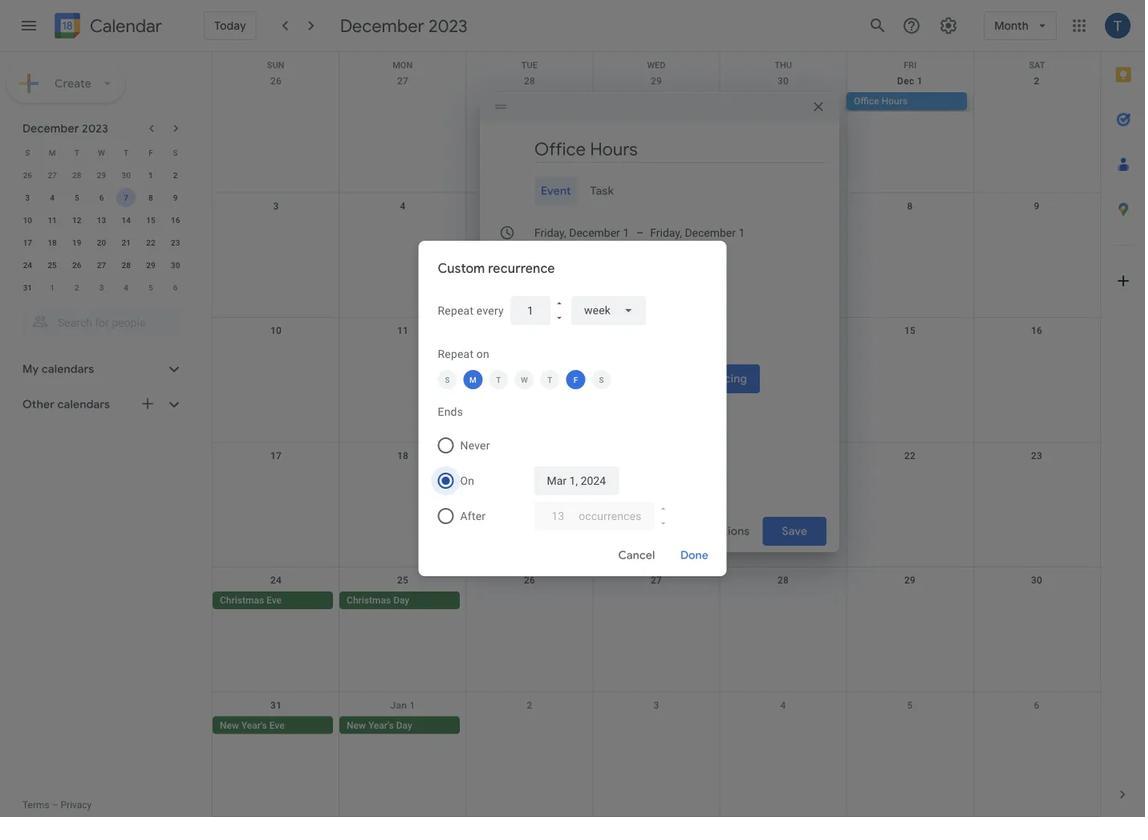 Task type: describe. For each thing, give the bounding box(es) containing it.
31 for 1
[[23, 283, 32, 292]]

27 right november 26 element
[[48, 170, 57, 180]]

find a time
[[535, 312, 593, 327]]

28 element
[[117, 255, 136, 274]]

1 horizontal spatial 2023
[[428, 14, 468, 37]]

s left m checkbox
[[445, 375, 450, 384]]

dec
[[897, 75, 915, 87]]

to element
[[636, 226, 644, 239]]

s up 16 element
[[173, 148, 178, 157]]

new for new year's eve
[[220, 720, 239, 731]]

ends
[[438, 405, 463, 418]]

calendar element
[[51, 10, 162, 45]]

privacy
[[61, 799, 92, 811]]

m inside row
[[49, 148, 56, 157]]

task button
[[584, 177, 621, 205]]

22 inside december 2023 grid
[[146, 238, 155, 247]]

november 29 element
[[92, 165, 111, 185]]

sun
[[267, 60, 284, 70]]

31 element
[[18, 278, 37, 297]]

dec 1
[[897, 75, 923, 87]]

a
[[560, 312, 566, 327]]

Add title text field
[[535, 137, 827, 161]]

13
[[97, 215, 106, 225]]

21
[[122, 238, 131, 247]]

christmas for christmas day
[[347, 595, 391, 606]]

0 vertical spatial –
[[636, 226, 644, 239]]

done
[[681, 548, 709, 563]]

november 27 element
[[43, 165, 62, 185]]

task
[[590, 184, 614, 198]]

wed
[[647, 60, 666, 70]]

custom recurrence
[[438, 260, 555, 277]]

f inside 'checkbox'
[[574, 375, 578, 384]]

privacy link
[[61, 799, 92, 811]]

25 inside row group
[[48, 260, 57, 270]]

grid containing 26
[[212, 52, 1100, 817]]

office
[[854, 96, 879, 107]]

26 element
[[67, 255, 86, 274]]

8 for sun
[[907, 200, 913, 211]]

0 horizontal spatial 6
[[99, 193, 104, 202]]

27 down mon
[[397, 75, 409, 87]]

15 element
[[141, 210, 160, 230]]

Saturday checkbox
[[592, 370, 611, 389]]

14
[[122, 215, 131, 225]]

new for new year's day
[[347, 720, 366, 731]]

Sunday checkbox
[[438, 370, 457, 389]]

24 inside 24 element
[[23, 260, 32, 270]]

custom recurrence dialog
[[419, 241, 727, 576]]

0 horizontal spatial –
[[52, 799, 58, 811]]

16 inside grid
[[1031, 325, 1043, 336]]

12 element
[[67, 210, 86, 230]]

year's for day
[[368, 720, 394, 731]]

on
[[460, 474, 475, 487]]

after
[[460, 509, 486, 522]]

today button
[[204, 11, 257, 40]]

never
[[460, 439, 490, 452]]

tue
[[522, 60, 538, 70]]

f inside row
[[149, 148, 153, 157]]

november 28 element
[[67, 165, 86, 185]]

christmas day
[[347, 595, 409, 606]]

row containing s
[[15, 141, 188, 164]]

25 element
[[43, 255, 62, 274]]

6 for jan 1
[[1034, 699, 1040, 711]]

18 inside row group
[[48, 238, 57, 247]]

17 inside december 2023 grid
[[23, 238, 32, 247]]

27 down '20'
[[97, 260, 106, 270]]

11 inside december 2023 grid
[[48, 215, 57, 225]]

christmas eve
[[220, 595, 282, 606]]

repeat for repeat every
[[438, 304, 474, 317]]

january 5 element
[[141, 278, 160, 297]]

19 element
[[67, 233, 86, 252]]

Thursday checkbox
[[541, 370, 560, 389]]

22 element
[[141, 233, 160, 252]]

6 for 1
[[173, 283, 178, 292]]

january 6 element
[[166, 278, 185, 297]]

1 vertical spatial december
[[22, 121, 79, 136]]

1 vertical spatial 24
[[270, 575, 282, 586]]

12 inside row group
[[72, 215, 81, 225]]

january 2 element
[[67, 278, 86, 297]]

christmas day button
[[340, 592, 460, 609]]

time
[[569, 312, 593, 327]]

w inside december 2023 grid
[[98, 148, 105, 157]]

16 element
[[166, 210, 185, 230]]

on
[[477, 347, 490, 360]]

24 element
[[18, 255, 37, 274]]

20
[[97, 238, 106, 247]]

calendar
[[90, 15, 162, 37]]

none field inside "custom recurrence" dialog
[[571, 296, 646, 325]]

mon
[[393, 60, 413, 70]]

option group inside "custom recurrence" dialog
[[431, 428, 707, 534]]

25 inside grid
[[397, 575, 409, 586]]

find
[[535, 312, 557, 327]]

s right f 'checkbox'
[[599, 375, 604, 384]]

21 element
[[117, 233, 136, 252]]

new year's day
[[347, 720, 412, 731]]

event
[[541, 184, 571, 198]]

jan
[[390, 699, 407, 711]]

1 horizontal spatial tab list
[[1101, 52, 1145, 772]]



Task type: vqa. For each thing, say whether or not it's contained in the screenshot.


Task type: locate. For each thing, give the bounding box(es) containing it.
3
[[25, 193, 30, 202], [273, 200, 279, 211], [99, 283, 104, 292], [654, 699, 659, 711]]

0 vertical spatial 23
[[171, 238, 180, 247]]

0 horizontal spatial 18
[[48, 238, 57, 247]]

1 horizontal spatial 8
[[907, 200, 913, 211]]

row
[[213, 52, 1100, 70], [213, 68, 1100, 193], [15, 141, 188, 164], [15, 164, 188, 186], [15, 186, 188, 209], [213, 193, 1100, 318], [15, 209, 188, 231], [15, 231, 188, 254], [15, 254, 188, 276], [15, 276, 188, 299], [213, 318, 1100, 443], [213, 443, 1100, 567], [213, 567, 1100, 692], [213, 692, 1100, 817]]

sat
[[1029, 60, 1045, 70]]

december 2023
[[340, 14, 468, 37], [22, 121, 108, 136]]

9 inside december 2023 grid
[[173, 193, 178, 202]]

1 vertical spatial 31
[[270, 699, 282, 711]]

1 repeat from the top
[[438, 304, 474, 317]]

24 up 31 element
[[23, 260, 32, 270]]

24 up the christmas eve button
[[270, 575, 282, 586]]

20 element
[[92, 233, 111, 252]]

repeat up sunday checkbox
[[438, 347, 474, 360]]

day
[[572, 255, 589, 268]]

t inside option
[[548, 375, 553, 384]]

1 vertical spatial day
[[396, 720, 412, 731]]

t up 'november 28' element
[[74, 148, 79, 157]]

0 vertical spatial 10
[[23, 215, 32, 225]]

f up 15 element
[[149, 148, 153, 157]]

1 horizontal spatial christmas
[[347, 595, 391, 606]]

18
[[48, 238, 57, 247], [397, 450, 409, 461]]

0 horizontal spatial 31
[[23, 283, 32, 292]]

tab list containing event
[[493, 177, 827, 205]]

15 inside grid
[[904, 325, 916, 336]]

1 christmas from the left
[[220, 595, 264, 606]]

1
[[917, 75, 923, 87], [149, 170, 153, 180], [50, 283, 55, 292], [410, 699, 415, 711]]

–
[[636, 226, 644, 239], [52, 799, 58, 811]]

terms
[[22, 799, 50, 811]]

0 horizontal spatial 11
[[48, 215, 57, 225]]

december 2023 up 'november 28' element
[[22, 121, 108, 136]]

m
[[49, 148, 56, 157], [470, 375, 477, 384]]

calendar heading
[[87, 15, 162, 37]]

0 vertical spatial 25
[[48, 260, 57, 270]]

support image
[[902, 16, 922, 35]]

eve
[[267, 595, 282, 606], [269, 720, 285, 731]]

new year's eve button
[[213, 716, 333, 734]]

2 new from the left
[[347, 720, 366, 731]]

1 vertical spatial december 2023
[[22, 121, 108, 136]]

24
[[23, 260, 32, 270], [270, 575, 282, 586]]

all
[[556, 255, 569, 268]]

cell
[[213, 92, 340, 112], [340, 92, 466, 112], [466, 92, 593, 112], [593, 92, 720, 112], [720, 92, 847, 112], [974, 92, 1100, 112], [466, 592, 593, 611], [593, 592, 720, 611], [720, 592, 847, 611], [847, 592, 974, 611], [974, 592, 1100, 611], [466, 716, 593, 736], [593, 716, 720, 736], [720, 716, 847, 736], [847, 716, 974, 736], [974, 716, 1100, 736]]

november 30 element
[[117, 165, 136, 185]]

main drawer image
[[19, 16, 39, 35]]

0 horizontal spatial m
[[49, 148, 56, 157]]

1 horizontal spatial 17
[[270, 450, 282, 461]]

grid
[[212, 52, 1100, 817]]

1 right dec
[[917, 75, 923, 87]]

1 vertical spatial 6
[[173, 283, 178, 292]]

8 inside row group
[[149, 193, 153, 202]]

1 down 25 element
[[50, 283, 55, 292]]

12 inside grid
[[524, 325, 535, 336]]

row group
[[15, 164, 188, 299]]

christmas eve button
[[213, 592, 333, 609]]

january 4 element
[[117, 278, 136, 297]]

0 horizontal spatial december 2023
[[22, 121, 108, 136]]

15
[[146, 215, 155, 225], [904, 325, 916, 336]]

1 year's from the left
[[241, 720, 267, 731]]

done button
[[669, 536, 720, 575]]

m up november 27 element
[[49, 148, 56, 157]]

0 horizontal spatial december
[[22, 121, 79, 136]]

0 vertical spatial 31
[[23, 283, 32, 292]]

16 inside 16 element
[[171, 215, 180, 225]]

31 down 24 element
[[23, 283, 32, 292]]

office hours
[[854, 96, 908, 107]]

january 3 element
[[92, 278, 111, 297]]

2 vertical spatial 6
[[1034, 699, 1040, 711]]

repeat left every
[[438, 304, 474, 317]]

27 down cancel
[[651, 575, 662, 586]]

day inside christmas day button
[[393, 595, 409, 606]]

12 left a
[[524, 325, 535, 336]]

0 horizontal spatial new
[[220, 720, 239, 731]]

1 horizontal spatial 15
[[904, 325, 916, 336]]

Date on which the recurrence ends text field
[[547, 466, 606, 495]]

t right m checkbox
[[496, 375, 501, 384]]

t up november 30 "element"
[[124, 148, 129, 157]]

9
[[173, 193, 178, 202], [1034, 200, 1040, 211]]

w left thursday option at the top left of page
[[521, 375, 528, 384]]

2 year's from the left
[[368, 720, 394, 731]]

t
[[74, 148, 79, 157], [124, 148, 129, 157], [496, 375, 501, 384], [548, 375, 553, 384]]

christmas for christmas eve
[[220, 595, 264, 606]]

0 horizontal spatial 15
[[146, 215, 155, 225]]

0 horizontal spatial 24
[[23, 260, 32, 270]]

23 element
[[166, 233, 185, 252]]

0 vertical spatial 16
[[171, 215, 180, 225]]

7
[[124, 193, 128, 202]]

event button
[[535, 177, 578, 205]]

christmas
[[220, 595, 264, 606], [347, 595, 391, 606]]

2023
[[428, 14, 468, 37], [82, 121, 108, 136]]

None field
[[571, 296, 646, 325]]

1 horizontal spatial new
[[347, 720, 366, 731]]

1 horizontal spatial 22
[[904, 450, 916, 461]]

custom
[[438, 260, 485, 277]]

8 inside grid
[[907, 200, 913, 211]]

18 left "never" on the bottom left of page
[[397, 450, 409, 461]]

Occurrence count number field
[[547, 502, 569, 531]]

w up november 29 element
[[98, 148, 105, 157]]

1 vertical spatial 23
[[1031, 450, 1043, 461]]

1 horizontal spatial 6
[[173, 283, 178, 292]]

30 element
[[166, 255, 185, 274]]

25 up christmas day button
[[397, 575, 409, 586]]

tab list
[[1101, 52, 1145, 772], [493, 177, 827, 205]]

1 horizontal spatial 24
[[270, 575, 282, 586]]

cancel
[[618, 548, 655, 563]]

0 horizontal spatial w
[[98, 148, 105, 157]]

repeat on
[[438, 347, 490, 360]]

12
[[72, 215, 81, 225], [524, 325, 535, 336]]

day inside new year's day button
[[396, 720, 412, 731]]

1 horizontal spatial 25
[[397, 575, 409, 586]]

10 inside row group
[[23, 215, 32, 225]]

11
[[48, 215, 57, 225], [397, 325, 409, 336]]

recurrence
[[488, 260, 555, 277]]

1 horizontal spatial 12
[[524, 325, 535, 336]]

18 inside grid
[[397, 450, 409, 461]]

0 horizontal spatial 25
[[48, 260, 57, 270]]

25
[[48, 260, 57, 270], [397, 575, 409, 586]]

0 horizontal spatial 9
[[173, 193, 178, 202]]

1 vertical spatial f
[[574, 375, 578, 384]]

16
[[171, 215, 180, 225], [1031, 325, 1043, 336]]

17 element
[[18, 233, 37, 252]]

0 horizontal spatial 23
[[171, 238, 180, 247]]

t inside checkbox
[[496, 375, 501, 384]]

29
[[651, 75, 662, 87], [97, 170, 106, 180], [146, 260, 155, 270], [904, 575, 916, 586]]

year's for eve
[[241, 720, 267, 731]]

new
[[220, 720, 239, 731], [347, 720, 366, 731]]

10 element
[[18, 210, 37, 230]]

2 christmas from the left
[[347, 595, 391, 606]]

f
[[149, 148, 153, 157], [574, 375, 578, 384]]

0 vertical spatial 17
[[23, 238, 32, 247]]

18 element
[[43, 233, 62, 252]]

0 vertical spatial 2023
[[428, 14, 468, 37]]

office hours button
[[847, 92, 967, 110]]

new year's day button
[[340, 716, 460, 734]]

1 horizontal spatial year's
[[368, 720, 394, 731]]

1 horizontal spatial 10
[[270, 325, 282, 336]]

1 horizontal spatial december 2023
[[340, 14, 468, 37]]

0 vertical spatial december
[[340, 14, 424, 37]]

1 horizontal spatial 23
[[1031, 450, 1043, 461]]

31 inside row group
[[23, 283, 32, 292]]

5
[[75, 193, 79, 202], [527, 200, 533, 211], [149, 283, 153, 292], [907, 699, 913, 711]]

2 horizontal spatial 6
[[1034, 699, 1040, 711]]

6
[[99, 193, 104, 202], [173, 283, 178, 292], [1034, 699, 1040, 711]]

t right wednesday checkbox
[[548, 375, 553, 384]]

w inside wednesday checkbox
[[521, 375, 528, 384]]

fri
[[904, 60, 917, 70]]

Weeks to repeat number field
[[523, 296, 538, 325]]

31
[[23, 283, 32, 292], [270, 699, 282, 711]]

7 cell
[[114, 186, 138, 209]]

today
[[214, 18, 246, 33]]

s
[[25, 148, 30, 157], [173, 148, 178, 157], [445, 375, 450, 384], [599, 375, 604, 384]]

option group
[[431, 428, 707, 534]]

december up november 27 element
[[22, 121, 79, 136]]

30
[[778, 75, 789, 87], [122, 170, 131, 180], [171, 260, 180, 270], [1031, 575, 1043, 586]]

27
[[397, 75, 409, 87], [48, 170, 57, 180], [97, 260, 106, 270], [651, 575, 662, 586]]

2 repeat from the top
[[438, 347, 474, 360]]

0 vertical spatial eve
[[267, 595, 282, 606]]

every
[[477, 304, 504, 317]]

27 element
[[92, 255, 111, 274]]

jan 1
[[390, 699, 415, 711]]

0 horizontal spatial f
[[149, 148, 153, 157]]

0 vertical spatial 6
[[99, 193, 104, 202]]

0 vertical spatial m
[[49, 148, 56, 157]]

hours
[[882, 96, 908, 107]]

0 vertical spatial 12
[[72, 215, 81, 225]]

0 horizontal spatial 8
[[149, 193, 153, 202]]

terms link
[[22, 799, 50, 811]]

0 vertical spatial 24
[[23, 260, 32, 270]]

0 horizontal spatial 2023
[[82, 121, 108, 136]]

january 1 element
[[43, 278, 62, 297]]

row group containing 26
[[15, 164, 188, 299]]

Monday checkbox
[[464, 370, 483, 389]]

0 vertical spatial 22
[[146, 238, 155, 247]]

26
[[270, 75, 282, 87], [23, 170, 32, 180], [72, 260, 81, 270], [524, 575, 535, 586]]

10 inside grid
[[270, 325, 282, 336]]

6 inside grid
[[1034, 699, 1040, 711]]

1 vertical spatial 16
[[1031, 325, 1043, 336]]

Tuesday checkbox
[[489, 370, 508, 389]]

1 horizontal spatial 18
[[397, 450, 409, 461]]

repeat for repeat on
[[438, 347, 474, 360]]

31 for jan 1
[[270, 699, 282, 711]]

terms – privacy
[[22, 799, 92, 811]]

1 horizontal spatial 11
[[397, 325, 409, 336]]

10
[[23, 215, 32, 225], [270, 325, 282, 336]]

december
[[340, 14, 424, 37], [22, 121, 79, 136]]

1 horizontal spatial –
[[636, 226, 644, 239]]

row containing sun
[[213, 52, 1100, 70]]

december 2023 grid
[[15, 141, 188, 299]]

1 vertical spatial 11
[[397, 325, 409, 336]]

december 2023 up mon
[[340, 14, 468, 37]]

0 horizontal spatial 10
[[23, 215, 32, 225]]

1 vertical spatial eve
[[269, 720, 285, 731]]

1 horizontal spatial december
[[340, 14, 424, 37]]

1 horizontal spatial m
[[470, 375, 477, 384]]

29 element
[[141, 255, 160, 274]]

1 vertical spatial 22
[[904, 450, 916, 461]]

0 vertical spatial f
[[149, 148, 153, 157]]

1 horizontal spatial 9
[[1034, 200, 1040, 211]]

repeat
[[438, 304, 474, 317], [438, 347, 474, 360]]

1 vertical spatial 15
[[904, 325, 916, 336]]

8
[[149, 193, 153, 202], [907, 200, 913, 211]]

s up november 26 element
[[25, 148, 30, 157]]

1 inside january 1 element
[[50, 283, 55, 292]]

cancel button
[[611, 536, 663, 575]]

23 inside grid
[[171, 238, 180, 247]]

28
[[524, 75, 535, 87], [72, 170, 81, 180], [122, 260, 131, 270], [778, 575, 789, 586]]

30 inside "element"
[[122, 170, 131, 180]]

m right sunday checkbox
[[470, 375, 477, 384]]

1 vertical spatial 18
[[397, 450, 409, 461]]

november 26 element
[[18, 165, 37, 185]]

0 horizontal spatial christmas
[[220, 595, 264, 606]]

15 inside row group
[[146, 215, 155, 225]]

0 horizontal spatial 16
[[171, 215, 180, 225]]

december up mon
[[340, 14, 424, 37]]

0 horizontal spatial tab list
[[493, 177, 827, 205]]

0 vertical spatial 11
[[48, 215, 57, 225]]

Friday checkbox
[[566, 370, 585, 389]]

None search field
[[0, 302, 199, 337]]

w
[[98, 148, 105, 157], [521, 375, 528, 384]]

1 vertical spatial 25
[[397, 575, 409, 586]]

25 up january 1 element
[[48, 260, 57, 270]]

0 horizontal spatial 12
[[72, 215, 81, 225]]

19
[[72, 238, 81, 247]]

Wednesday checkbox
[[515, 370, 534, 389]]

year's
[[241, 720, 267, 731], [368, 720, 394, 731]]

all day
[[556, 255, 589, 268]]

1 horizontal spatial 16
[[1031, 325, 1043, 336]]

31 inside grid
[[270, 699, 282, 711]]

14 element
[[117, 210, 136, 230]]

0 vertical spatial 15
[[146, 215, 155, 225]]

1 vertical spatial m
[[470, 375, 477, 384]]

0 horizontal spatial 22
[[146, 238, 155, 247]]

0 horizontal spatial 17
[[23, 238, 32, 247]]

1 vertical spatial –
[[52, 799, 58, 811]]

1 right jan
[[410, 699, 415, 711]]

8 for december 2023
[[149, 193, 153, 202]]

0 horizontal spatial year's
[[241, 720, 267, 731]]

2
[[1034, 75, 1040, 87], [173, 170, 178, 180], [75, 283, 79, 292], [527, 699, 533, 711]]

12 up 19
[[72, 215, 81, 225]]

1 horizontal spatial 31
[[270, 699, 282, 711]]

11 element
[[43, 210, 62, 230]]

31 up the new year's eve button
[[270, 699, 282, 711]]

1 vertical spatial repeat
[[438, 347, 474, 360]]

0 vertical spatial day
[[393, 595, 409, 606]]

m inside checkbox
[[470, 375, 477, 384]]

1 vertical spatial w
[[521, 375, 528, 384]]

1 horizontal spatial f
[[574, 375, 578, 384]]

day
[[393, 595, 409, 606], [396, 720, 412, 731]]

0 vertical spatial december 2023
[[340, 14, 468, 37]]

new year's eve
[[220, 720, 285, 731]]

1 vertical spatial 10
[[270, 325, 282, 336]]

1 right november 30 "element"
[[149, 170, 153, 180]]

f right thursday option at the top left of page
[[574, 375, 578, 384]]

4
[[50, 193, 55, 202], [400, 200, 406, 211], [124, 283, 128, 292], [780, 699, 786, 711]]

1 vertical spatial 12
[[524, 325, 535, 336]]

17
[[23, 238, 32, 247], [270, 450, 282, 461]]

1 new from the left
[[220, 720, 239, 731]]

9 for sun
[[1034, 200, 1040, 211]]

0 vertical spatial repeat
[[438, 304, 474, 317]]

22
[[146, 238, 155, 247], [904, 450, 916, 461]]

13 element
[[92, 210, 111, 230]]

9 for december 2023
[[173, 193, 178, 202]]

find a time button
[[528, 305, 600, 334]]

0 vertical spatial 18
[[48, 238, 57, 247]]

1 vertical spatial 17
[[270, 450, 282, 461]]

18 up 25 element
[[48, 238, 57, 247]]

option group containing never
[[431, 428, 707, 534]]

thu
[[775, 60, 792, 70]]

1 vertical spatial 2023
[[82, 121, 108, 136]]

repeat every
[[438, 304, 504, 317]]

0 vertical spatial w
[[98, 148, 105, 157]]

1 horizontal spatial w
[[521, 375, 528, 384]]



